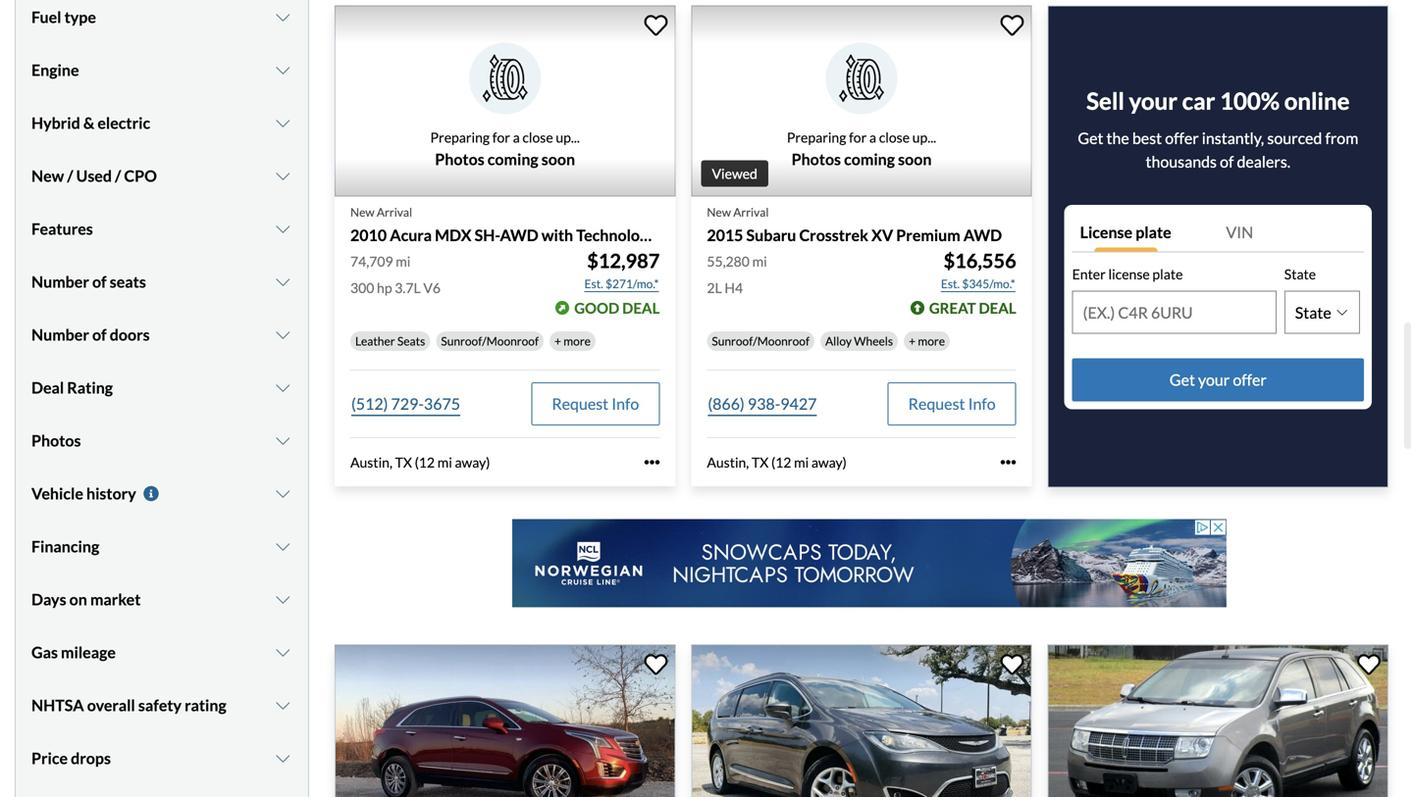 Task type: locate. For each thing, give the bounding box(es) containing it.
est. up good
[[584, 277, 603, 291]]

2 request info from the left
[[908, 394, 996, 414]]

2 number from the top
[[31, 325, 89, 344]]

online
[[1284, 87, 1350, 115]]

chevron down image
[[273, 62, 292, 78], [273, 168, 292, 184], [273, 221, 292, 237], [273, 486, 292, 502], [273, 592, 292, 608], [273, 698, 292, 714], [273, 751, 292, 767]]

request for $12,987
[[552, 394, 609, 414]]

chevron down image for financing
[[273, 539, 292, 555]]

74,709 mi 300 hp 3.7l v6
[[350, 253, 441, 296]]

fuel type button
[[31, 0, 292, 42]]

tab list
[[1072, 213, 1364, 252]]

1 vertical spatial your
[[1198, 370, 1230, 390]]

request info
[[552, 394, 639, 414], [908, 394, 996, 414]]

2 more from the left
[[918, 334, 945, 348]]

1 chevron down image from the top
[[273, 62, 292, 78]]

2010
[[350, 226, 387, 245]]

number of seats button
[[31, 257, 292, 306]]

awd
[[500, 226, 539, 245], [964, 226, 1002, 245]]

your inside button
[[1198, 370, 1230, 390]]

1 horizontal spatial + more
[[909, 334, 945, 348]]

mi up 3.7l
[[396, 253, 411, 270]]

6 chevron down image from the top
[[273, 433, 292, 449]]

request info button up ellipsis h image
[[531, 383, 660, 426]]

awd left with in the top left of the page
[[500, 226, 539, 245]]

3 chevron down image from the top
[[273, 221, 292, 237]]

2 + from the left
[[909, 334, 916, 348]]

offer
[[1165, 129, 1199, 148], [1233, 370, 1267, 390]]

away)
[[455, 454, 490, 471], [811, 454, 847, 471]]

vehicle photo unavailable image
[[335, 5, 676, 197], [691, 5, 1032, 197]]

safety
[[138, 696, 182, 715]]

mi inside 55,280 mi 2l h4
[[752, 253, 767, 270]]

(12 down 729- on the left of page
[[415, 454, 435, 471]]

0 horizontal spatial get
[[1078, 129, 1104, 148]]

(12
[[415, 454, 435, 471], [771, 454, 791, 471]]

financing
[[31, 537, 99, 556]]

number for number of doors
[[31, 325, 89, 344]]

100%
[[1220, 87, 1280, 115]]

2 austin, tx (12 mi away) from the left
[[707, 454, 847, 471]]

est. up great
[[941, 277, 960, 291]]

0 vertical spatial plate
[[1136, 223, 1172, 242]]

1 austin, from the left
[[350, 454, 393, 471]]

1 vertical spatial of
[[92, 272, 107, 291]]

8 chevron down image from the top
[[273, 645, 292, 661]]

number inside dropdown button
[[31, 272, 89, 291]]

info for $12,987
[[612, 394, 639, 414]]

number down features
[[31, 272, 89, 291]]

0 horizontal spatial info
[[612, 394, 639, 414]]

austin, down the (866)
[[707, 454, 749, 471]]

(866)
[[708, 394, 745, 414]]

your up best at the right of page
[[1129, 87, 1178, 115]]

1 est. from the left
[[584, 277, 603, 291]]

xv
[[871, 226, 893, 245]]

chevron down image for photos
[[273, 433, 292, 449]]

vehicle photo unavailable image for $16,556
[[691, 5, 1032, 197]]

1 info from the left
[[612, 394, 639, 414]]

offer inside button
[[1233, 370, 1267, 390]]

chevron down image inside nhtsa overall safety rating dropdown button
[[273, 698, 292, 714]]

938-
[[748, 394, 780, 414]]

away) for $16,556
[[811, 454, 847, 471]]

1 horizontal spatial austin,
[[707, 454, 749, 471]]

chevron down image inside deal rating dropdown button
[[273, 380, 292, 396]]

5 chevron down image from the top
[[273, 380, 292, 396]]

sunroof/moonroof
[[441, 334, 539, 348], [712, 334, 810, 348]]

austin, tx (12 mi away) down 729- on the left of page
[[350, 454, 490, 471]]

new inside new / used / cpo dropdown button
[[31, 166, 64, 185]]

get inside button
[[1170, 370, 1195, 390]]

chevron down image inside "features" dropdown button
[[273, 221, 292, 237]]

2 est. from the left
[[941, 277, 960, 291]]

good
[[574, 299, 619, 317]]

1 vertical spatial offer
[[1233, 370, 1267, 390]]

new up 2010
[[350, 205, 374, 220]]

deal
[[31, 378, 64, 397]]

info down the great deal at the top right
[[968, 394, 996, 414]]

2 austin, from the left
[[707, 454, 749, 471]]

1 horizontal spatial sunroof/moonroof
[[712, 334, 810, 348]]

2 away) from the left
[[811, 454, 847, 471]]

0 horizontal spatial +
[[555, 334, 561, 348]]

1 + from the left
[[555, 334, 561, 348]]

2 request from the left
[[908, 394, 965, 414]]

awd up $16,556
[[964, 226, 1002, 245]]

license
[[1080, 223, 1133, 242]]

austin, down (512)
[[350, 454, 393, 471]]

number of seats
[[31, 272, 146, 291]]

0 vertical spatial of
[[1220, 152, 1234, 171]]

package
[[659, 226, 718, 245]]

1 horizontal spatial request
[[908, 394, 965, 414]]

arrival for $16,556
[[733, 205, 769, 220]]

chevron down image inside 'engine' dropdown button
[[273, 62, 292, 78]]

5 chevron down image from the top
[[273, 592, 292, 608]]

0 horizontal spatial new
[[31, 166, 64, 185]]

number inside dropdown button
[[31, 325, 89, 344]]

1 horizontal spatial vehicle photo unavailable image
[[691, 5, 1032, 197]]

1 horizontal spatial tx
[[752, 454, 769, 471]]

arrival
[[377, 205, 412, 220], [733, 205, 769, 220]]

4 chevron down image from the top
[[273, 486, 292, 502]]

1 horizontal spatial austin, tx (12 mi away)
[[707, 454, 847, 471]]

est. inside $12,987 est. $271/mo.*
[[584, 277, 603, 291]]

info down "good deal"
[[612, 394, 639, 414]]

2 awd from the left
[[964, 226, 1002, 245]]

viewed
[[712, 165, 758, 182]]

1 awd from the left
[[500, 226, 539, 245]]

engine
[[31, 60, 79, 79]]

new / used / cpo
[[31, 166, 157, 185]]

chevron down image inside gas mileage dropdown button
[[273, 645, 292, 661]]

1 horizontal spatial new
[[350, 205, 374, 220]]

4 chevron down image from the top
[[273, 327, 292, 343]]

request info down great
[[908, 394, 996, 414]]

2 deal from the left
[[979, 299, 1016, 317]]

request info button
[[531, 383, 660, 426], [888, 383, 1016, 426]]

0 horizontal spatial (12
[[415, 454, 435, 471]]

request down good
[[552, 394, 609, 414]]

300
[[350, 280, 374, 296]]

/ left cpo
[[115, 166, 121, 185]]

1 horizontal spatial est.
[[941, 277, 960, 291]]

photos button
[[31, 416, 292, 465]]

more
[[564, 334, 591, 348], [918, 334, 945, 348]]

tx down (512) 729-3675 button
[[395, 454, 412, 471]]

chevron down image inside number of seats dropdown button
[[273, 274, 292, 290]]

chevron down image
[[273, 9, 292, 25], [273, 115, 292, 131], [273, 274, 292, 290], [273, 327, 292, 343], [273, 380, 292, 396], [273, 433, 292, 449], [273, 539, 292, 555], [273, 645, 292, 661]]

of for doors
[[92, 325, 107, 344]]

3675
[[424, 394, 460, 414]]

chevron down image inside days on market dropdown button
[[273, 592, 292, 608]]

0 vertical spatial your
[[1129, 87, 1178, 115]]

request for $16,556
[[908, 394, 965, 414]]

0 horizontal spatial austin,
[[350, 454, 393, 471]]

get your offer
[[1170, 370, 1267, 390]]

away) down "9427"
[[811, 454, 847, 471]]

sunroof/moonroof right seats
[[441, 334, 539, 348]]

request down great
[[908, 394, 965, 414]]

chevron down image inside fuel type dropdown button
[[273, 9, 292, 25]]

alloy wheels
[[825, 334, 893, 348]]

est. inside '$16,556 est. $345/mo.*'
[[941, 277, 960, 291]]

plate inside tab
[[1136, 223, 1172, 242]]

2 (12 from the left
[[771, 454, 791, 471]]

cpo
[[124, 166, 157, 185]]

0 horizontal spatial + more
[[555, 334, 591, 348]]

55,280
[[707, 253, 750, 270]]

chevron down image inside "hybrid & electric" 'dropdown button'
[[273, 115, 292, 131]]

1 tx from the left
[[395, 454, 412, 471]]

2 horizontal spatial new
[[707, 205, 731, 220]]

tx for $16,556
[[752, 454, 769, 471]]

crosstrek
[[799, 226, 868, 245]]

hybrid
[[31, 113, 80, 132]]

of inside dropdown button
[[92, 325, 107, 344]]

1 vehicle photo unavailable image from the left
[[335, 5, 676, 197]]

the
[[1107, 129, 1129, 148]]

arrival up subaru
[[733, 205, 769, 220]]

1 arrival from the left
[[377, 205, 412, 220]]

chevron down image inside new / used / cpo dropdown button
[[273, 168, 292, 184]]

1 horizontal spatial arrival
[[733, 205, 769, 220]]

mi inside 74,709 mi 300 hp 3.7l v6
[[396, 253, 411, 270]]

more down great
[[918, 334, 945, 348]]

0 horizontal spatial away)
[[455, 454, 490, 471]]

(12 for $16,556
[[771, 454, 791, 471]]

1 number from the top
[[31, 272, 89, 291]]

ellipsis h image
[[1001, 455, 1016, 471]]

1 horizontal spatial more
[[918, 334, 945, 348]]

1 horizontal spatial deal
[[979, 299, 1016, 317]]

$16,556 est. $345/mo.*
[[941, 249, 1016, 291]]

/ left used
[[67, 166, 73, 185]]

1 horizontal spatial away)
[[811, 454, 847, 471]]

2 chevron down image from the top
[[273, 115, 292, 131]]

2 chevron down image from the top
[[273, 168, 292, 184]]

plate
[[1136, 223, 1172, 242], [1153, 266, 1183, 283]]

1 + more from the left
[[555, 334, 591, 348]]

2 tx from the left
[[752, 454, 769, 471]]

away) down 3675
[[455, 454, 490, 471]]

gas mileage
[[31, 643, 116, 662]]

$12,987 est. $271/mo.*
[[584, 249, 660, 291]]

austin, tx (12 mi away)
[[350, 454, 490, 471], [707, 454, 847, 471]]

subaru
[[746, 226, 796, 245]]

0 horizontal spatial austin, tx (12 mi away)
[[350, 454, 490, 471]]

wheels
[[854, 334, 893, 348]]

est. for $12,987
[[584, 277, 603, 291]]

6 chevron down image from the top
[[273, 698, 292, 714]]

0 vertical spatial get
[[1078, 129, 1104, 148]]

2 info from the left
[[968, 394, 996, 414]]

arrival for $12,987
[[377, 205, 412, 220]]

chevron down image inside price drops dropdown button
[[273, 751, 292, 767]]

0 horizontal spatial arrival
[[377, 205, 412, 220]]

of down instantly,
[[1220, 152, 1234, 171]]

1 chevron down image from the top
[[273, 9, 292, 25]]

1 request info button from the left
[[531, 383, 660, 426]]

new inside new arrival 2010 acura mdx sh-awd with technology package
[[350, 205, 374, 220]]

0 horizontal spatial sunroof/moonroof
[[441, 334, 539, 348]]

advertisement region
[[512, 520, 1227, 608]]

0 vertical spatial number
[[31, 272, 89, 291]]

0 horizontal spatial /
[[67, 166, 73, 185]]

get left the
[[1078, 129, 1104, 148]]

1 (12 from the left
[[415, 454, 435, 471]]

of inside dropdown button
[[92, 272, 107, 291]]

9427
[[780, 394, 817, 414]]

number up 'deal rating'
[[31, 325, 89, 344]]

0 horizontal spatial vehicle photo unavailable image
[[335, 5, 676, 197]]

tx down (866) 938-9427 button
[[752, 454, 769, 471]]

number
[[31, 272, 89, 291], [31, 325, 89, 344]]

2l
[[707, 280, 722, 296]]

1 request info from the left
[[552, 394, 639, 414]]

hybrid & electric button
[[31, 98, 292, 148]]

1 request from the left
[[552, 394, 609, 414]]

arrival inside new arrival 2010 acura mdx sh-awd with technology package
[[377, 205, 412, 220]]

more down good
[[564, 334, 591, 348]]

sunroof/moonroof down the h4
[[712, 334, 810, 348]]

1 horizontal spatial your
[[1198, 370, 1230, 390]]

arrival up acura
[[377, 205, 412, 220]]

license
[[1108, 266, 1150, 283]]

deal down $271/mo.*
[[622, 299, 660, 317]]

new inside new arrival 2015 subaru crosstrek xv premium awd
[[707, 205, 731, 220]]

0 horizontal spatial request
[[552, 394, 609, 414]]

vin tab
[[1218, 213, 1364, 252]]

price
[[31, 749, 68, 768]]

1 horizontal spatial awd
[[964, 226, 1002, 245]]

0 horizontal spatial request info
[[552, 394, 639, 414]]

1 horizontal spatial request info button
[[888, 383, 1016, 426]]

chevron down image inside "financing" dropdown button
[[273, 539, 292, 555]]

on
[[69, 590, 87, 609]]

best
[[1132, 129, 1162, 148]]

2 arrival from the left
[[733, 205, 769, 220]]

new left used
[[31, 166, 64, 185]]

1 horizontal spatial get
[[1170, 370, 1195, 390]]

0 vertical spatial offer
[[1165, 129, 1199, 148]]

gray 2009 lincoln mkx fwd suv / crossover front-wheel drive automatic image
[[1048, 645, 1389, 798]]

engine button
[[31, 45, 292, 95]]

overall
[[87, 696, 135, 715]]

features button
[[31, 204, 292, 253]]

gray 2017 chrysler pacifica suv / crossover front-wheel drive 9-speed automatic image
[[691, 645, 1032, 798]]

1 horizontal spatial request info
[[908, 394, 996, 414]]

1 horizontal spatial info
[[968, 394, 996, 414]]

request info down good
[[552, 394, 639, 414]]

arrival inside new arrival 2015 subaru crosstrek xv premium awd
[[733, 205, 769, 220]]

est. $271/mo.* button
[[583, 274, 660, 294]]

1 more from the left
[[564, 334, 591, 348]]

request
[[552, 394, 609, 414], [908, 394, 965, 414]]

state
[[1284, 266, 1316, 283]]

with
[[542, 226, 573, 245]]

your down enter license plate field
[[1198, 370, 1230, 390]]

of left doors
[[92, 325, 107, 344]]

away) for $12,987
[[455, 454, 490, 471]]

7 chevron down image from the top
[[273, 539, 292, 555]]

(12 for $12,987
[[415, 454, 435, 471]]

thousands
[[1146, 152, 1217, 171]]

2 vehicle photo unavailable image from the left
[[691, 5, 1032, 197]]

(12 down 938- on the right
[[771, 454, 791, 471]]

1 away) from the left
[[455, 454, 490, 471]]

0 horizontal spatial deal
[[622, 299, 660, 317]]

from
[[1325, 129, 1359, 148]]

deal down $345/mo.*
[[979, 299, 1016, 317]]

chevron down image inside number of doors dropdown button
[[273, 327, 292, 343]]

0 horizontal spatial offer
[[1165, 129, 1199, 148]]

0 horizontal spatial your
[[1129, 87, 1178, 115]]

get your offer button
[[1072, 359, 1364, 402]]

get inside get the best offer instantly, sourced from thousands of dealers.
[[1078, 129, 1104, 148]]

0 horizontal spatial more
[[564, 334, 591, 348]]

2 request info button from the left
[[888, 383, 1016, 426]]

ellipsis h image
[[644, 455, 660, 471]]

3 chevron down image from the top
[[273, 274, 292, 290]]

sell your car 100% online
[[1087, 87, 1350, 115]]

+ more down great
[[909, 334, 945, 348]]

0 horizontal spatial tx
[[395, 454, 412, 471]]

1 austin, tx (12 mi away) from the left
[[350, 454, 490, 471]]

1 vertical spatial number
[[31, 325, 89, 344]]

your for car
[[1129, 87, 1178, 115]]

your for offer
[[1198, 370, 1230, 390]]

new
[[31, 166, 64, 185], [350, 205, 374, 220], [707, 205, 731, 220]]

chevron down image for engine
[[273, 62, 292, 78]]

mi down 3675
[[437, 454, 452, 471]]

1 horizontal spatial (12
[[771, 454, 791, 471]]

2 + more from the left
[[909, 334, 945, 348]]

mi down subaru
[[752, 253, 767, 270]]

fuel type
[[31, 7, 96, 26]]

7 chevron down image from the top
[[273, 751, 292, 767]]

request info for $12,987
[[552, 394, 639, 414]]

1 deal from the left
[[622, 299, 660, 317]]

request info button up ellipsis h icon
[[888, 383, 1016, 426]]

0 horizontal spatial awd
[[500, 226, 539, 245]]

+ more down good
[[555, 334, 591, 348]]

mi down "9427"
[[794, 454, 809, 471]]

austin, tx (12 mi away) down 938- on the right
[[707, 454, 847, 471]]

1 vertical spatial get
[[1170, 370, 1195, 390]]

0 horizontal spatial est.
[[584, 277, 603, 291]]

number of doors button
[[31, 310, 292, 359]]

of left seats
[[92, 272, 107, 291]]

chevron down image inside photos dropdown button
[[273, 433, 292, 449]]

info for $16,556
[[968, 394, 996, 414]]

sourced
[[1267, 129, 1322, 148]]

1 horizontal spatial /
[[115, 166, 121, 185]]

car
[[1182, 87, 1215, 115]]

1 horizontal spatial +
[[909, 334, 916, 348]]

0 horizontal spatial request info button
[[531, 383, 660, 426]]

get down enter license plate field
[[1170, 370, 1195, 390]]

2 vertical spatial of
[[92, 325, 107, 344]]

new up 2015
[[707, 205, 731, 220]]

+ for $12,987
[[555, 334, 561, 348]]

1 horizontal spatial offer
[[1233, 370, 1267, 390]]

chevron down image for gas mileage
[[273, 645, 292, 661]]



Task type: vqa. For each thing, say whether or not it's contained in the screenshot.
Then
no



Task type: describe. For each thing, give the bounding box(es) containing it.
gas
[[31, 643, 58, 662]]

alloy
[[825, 334, 852, 348]]

austin, for $12,987
[[350, 454, 393, 471]]

deal for $16,556
[[979, 299, 1016, 317]]

vin
[[1226, 223, 1253, 242]]

2015
[[707, 226, 743, 245]]

features
[[31, 219, 93, 238]]

days on market button
[[31, 575, 292, 624]]

$16,556
[[944, 249, 1016, 273]]

type
[[64, 7, 96, 26]]

awd inside new arrival 2010 acura mdx sh-awd with technology package
[[500, 226, 539, 245]]

leather
[[355, 334, 395, 348]]

vehicle photo unavailable image for $12,987
[[335, 5, 676, 197]]

history
[[86, 484, 136, 503]]

rating
[[185, 696, 226, 715]]

technology
[[576, 226, 656, 245]]

chevron down image for hybrid & electric
[[273, 115, 292, 131]]

red 2017 cadillac xt5 luxury fwd suv / crossover front-wheel drive 8-speed automatic image
[[335, 645, 676, 798]]

number of doors
[[31, 325, 150, 344]]

1 vertical spatial plate
[[1153, 266, 1183, 283]]

price drops button
[[31, 734, 292, 783]]

new / used / cpo button
[[31, 151, 292, 200]]

(512) 729-3675 button
[[350, 383, 461, 426]]

chevron down image for nhtsa overall safety rating
[[273, 698, 292, 714]]

austin, tx (12 mi away) for $12,987
[[350, 454, 490, 471]]

market
[[90, 590, 141, 609]]

more for $12,987
[[564, 334, 591, 348]]

chevron down image for deal rating
[[273, 380, 292, 396]]

get for get the best offer instantly, sourced from thousands of dealers.
[[1078, 129, 1104, 148]]

chevron down image for fuel type
[[273, 9, 292, 25]]

leather seats
[[355, 334, 425, 348]]

request info for $16,556
[[908, 394, 996, 414]]

nhtsa overall safety rating button
[[31, 681, 292, 730]]

get the best offer instantly, sourced from thousands of dealers.
[[1078, 129, 1359, 171]]

1 sunroof/moonroof from the left
[[441, 334, 539, 348]]

of for seats
[[92, 272, 107, 291]]

seats
[[397, 334, 425, 348]]

2 / from the left
[[115, 166, 121, 185]]

Enter license plate field
[[1073, 292, 1276, 333]]

vehicle
[[31, 484, 83, 503]]

3.7l
[[395, 280, 421, 296]]

+ for $16,556
[[909, 334, 916, 348]]

deal rating button
[[31, 363, 292, 412]]

vehicle history
[[31, 484, 136, 503]]

new arrival 2015 subaru crosstrek xv premium awd
[[707, 205, 1002, 245]]

chevron down image for number of seats
[[273, 274, 292, 290]]

$345/mo.*
[[962, 277, 1015, 291]]

(866) 938-9427
[[708, 394, 817, 414]]

chevron down image for days on market
[[273, 592, 292, 608]]

gas mileage button
[[31, 628, 292, 677]]

chevron down image for number of doors
[[273, 327, 292, 343]]

+ more for $16,556
[[909, 334, 945, 348]]

acura
[[390, 226, 432, 245]]

$271/mo.*
[[606, 277, 659, 291]]

new arrival 2010 acura mdx sh-awd with technology package
[[350, 205, 718, 245]]

chevron down image for features
[[273, 221, 292, 237]]

nhtsa overall safety rating
[[31, 696, 226, 715]]

good deal
[[574, 299, 660, 317]]

great
[[929, 299, 976, 317]]

great deal
[[929, 299, 1016, 317]]

$12,987
[[587, 249, 660, 273]]

austin, for $16,556
[[707, 454, 749, 471]]

photos
[[31, 431, 81, 450]]

info circle image
[[141, 486, 161, 502]]

deal for $12,987
[[622, 299, 660, 317]]

days on market
[[31, 590, 141, 609]]

number for number of seats
[[31, 272, 89, 291]]

offer inside get the best offer instantly, sourced from thousands of dealers.
[[1165, 129, 1199, 148]]

tab list containing license plate
[[1072, 213, 1364, 252]]

&
[[83, 113, 94, 132]]

1 / from the left
[[67, 166, 73, 185]]

(512) 729-3675
[[351, 394, 460, 414]]

+ more for $12,987
[[555, 334, 591, 348]]

license plate
[[1080, 223, 1172, 242]]

fuel
[[31, 7, 61, 26]]

est. for $16,556
[[941, 277, 960, 291]]

price drops
[[31, 749, 111, 768]]

more for $16,556
[[918, 334, 945, 348]]

austin, tx (12 mi away) for $16,556
[[707, 454, 847, 471]]

drops
[[71, 749, 111, 768]]

hp
[[377, 280, 392, 296]]

request info button for $12,987
[[531, 383, 660, 426]]

tx for $12,987
[[395, 454, 412, 471]]

request info button for $16,556
[[888, 383, 1016, 426]]

(866) 938-9427 button
[[707, 383, 818, 426]]

days
[[31, 590, 66, 609]]

55,280 mi 2l h4
[[707, 253, 767, 296]]

mdx
[[435, 226, 472, 245]]

sh-
[[475, 226, 500, 245]]

(512)
[[351, 394, 388, 414]]

hybrid & electric
[[31, 113, 150, 132]]

74,709
[[350, 253, 393, 270]]

729-
[[391, 394, 424, 414]]

doors
[[110, 325, 150, 344]]

2 sunroof/moonroof from the left
[[712, 334, 810, 348]]

seats
[[110, 272, 146, 291]]

awd inside new arrival 2015 subaru crosstrek xv premium awd
[[964, 226, 1002, 245]]

get for get your offer
[[1170, 370, 1195, 390]]

est. $345/mo.* button
[[940, 274, 1016, 294]]

license plate tab
[[1072, 213, 1218, 252]]

chevron down image for new / used / cpo
[[273, 168, 292, 184]]

enter license plate
[[1072, 266, 1183, 283]]

financing button
[[31, 522, 292, 571]]

of inside get the best offer instantly, sourced from thousands of dealers.
[[1220, 152, 1234, 171]]

chevron down image for price drops
[[273, 751, 292, 767]]

new for $12,987
[[350, 205, 374, 220]]

instantly,
[[1202, 129, 1264, 148]]

electric
[[97, 113, 150, 132]]

h4
[[725, 280, 743, 296]]

rating
[[67, 378, 113, 397]]

vehicle history button
[[31, 469, 292, 518]]

chevron down image inside vehicle history dropdown button
[[273, 486, 292, 502]]

mileage
[[61, 643, 116, 662]]

new for $16,556
[[707, 205, 731, 220]]



